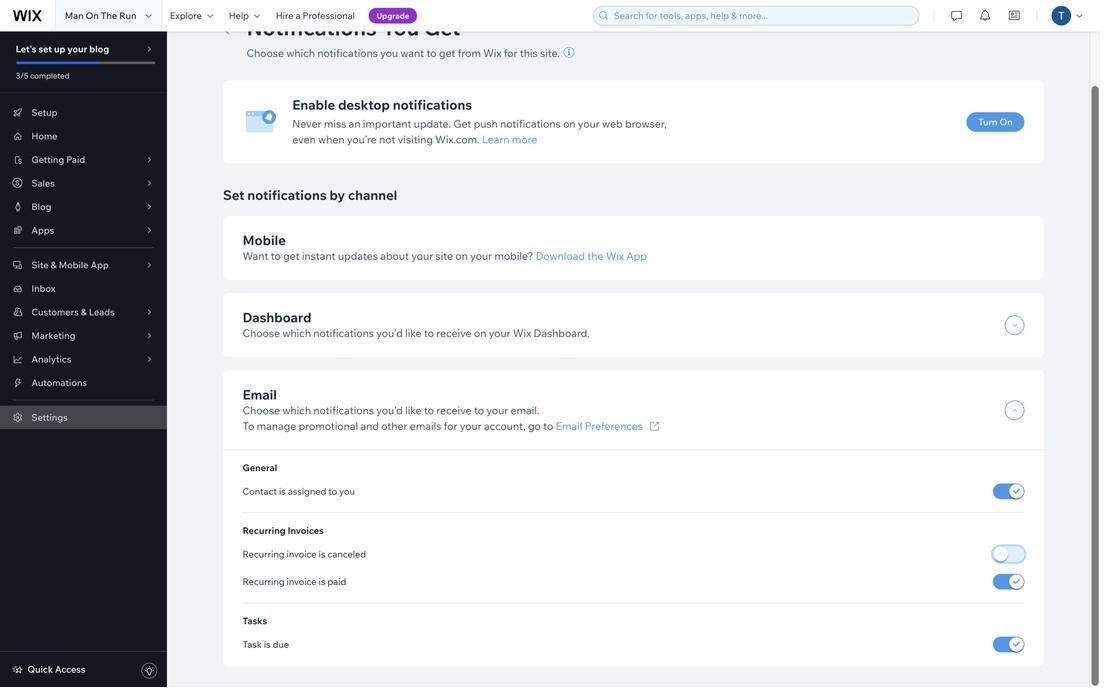 Task type: describe. For each thing, give the bounding box(es) containing it.
enable desktop notifications
[[292, 97, 472, 113]]

choose which notifications you want to get from wix for this site.
[[247, 46, 560, 60]]

access
[[55, 664, 85, 676]]

customers & leads button
[[0, 301, 167, 324]]

this
[[520, 46, 538, 60]]

site
[[436, 250, 453, 263]]

which for email
[[282, 404, 311, 417]]

quick access
[[28, 664, 85, 676]]

blog
[[89, 43, 109, 55]]

email for email preferences
[[556, 420, 582, 433]]

invoice for canceled
[[287, 549, 317, 560]]

instant
[[302, 250, 336, 263]]

your inside dashboard choose which notifications you'd like to receive on your wix dashboard.
[[489, 327, 511, 340]]

settings
[[31, 412, 68, 423]]

which for dashboard
[[282, 327, 311, 340]]

desktop
[[338, 97, 390, 113]]

analytics button
[[0, 348, 167, 371]]

is left due
[[264, 639, 271, 651]]

quick access button
[[12, 664, 85, 676]]

learn more link
[[482, 132, 538, 147]]

0 vertical spatial get
[[439, 46, 455, 60]]

recurring for recurring invoice is canceled
[[243, 549, 285, 560]]

promotional
[[299, 420, 358, 433]]

recurring invoice is canceled
[[243, 549, 366, 560]]

email preferences link
[[556, 418, 663, 434]]

to inside dashboard choose which notifications you'd like to receive on your wix dashboard.
[[424, 327, 434, 340]]

learn more
[[482, 133, 538, 146]]

never
[[292, 117, 322, 130]]

the
[[587, 250, 604, 263]]

account,
[[484, 420, 526, 433]]

1 vertical spatial you
[[339, 486, 355, 497]]

like for dashboard
[[405, 327, 422, 340]]

the
[[101, 10, 117, 21]]

email preferences
[[556, 420, 643, 433]]

mobile want to get instant updates about your site on your mobile? download the wix app
[[243, 232, 647, 263]]

0 horizontal spatial wix
[[483, 46, 502, 60]]

channel
[[348, 187, 397, 203]]

paid
[[328, 576, 346, 588]]

recurring invoice is paid
[[243, 576, 346, 588]]

0 horizontal spatial for
[[444, 420, 458, 433]]

mobile?
[[495, 250, 533, 263]]

web
[[602, 117, 623, 130]]

notifications inside the email choose which notifications you'd like to receive to your email.
[[313, 404, 374, 417]]

go
[[528, 420, 541, 433]]

your left site
[[411, 250, 433, 263]]

wix inside dashboard choose which notifications you'd like to receive on your wix dashboard.
[[513, 327, 531, 340]]

not
[[379, 133, 395, 146]]

by
[[330, 187, 345, 203]]

preferences
[[585, 420, 643, 433]]

professional
[[303, 10, 355, 21]]

contact is assigned to you
[[243, 486, 355, 497]]

choose for dashboard
[[243, 327, 280, 340]]

is left canceled
[[319, 549, 325, 560]]

an
[[349, 117, 361, 130]]

set notifications by channel
[[223, 187, 397, 203]]

invoices
[[288, 525, 324, 537]]

sidebar element
[[0, 31, 167, 688]]

assigned
[[288, 486, 326, 497]]

blog
[[31, 201, 51, 213]]

on for man
[[86, 10, 99, 21]]

a
[[296, 10, 301, 21]]

man
[[65, 10, 84, 21]]

email choose which notifications you'd like to receive to your email.
[[243, 387, 540, 417]]

update.
[[414, 117, 451, 130]]

0 vertical spatial choose
[[247, 46, 284, 60]]

to inside mobile want to get instant updates about your site on your mobile? download the wix app
[[271, 250, 281, 263]]

site
[[31, 259, 49, 271]]

& for site
[[51, 259, 57, 271]]

download the wix app button
[[536, 248, 647, 264]]

on for turn
[[1000, 116, 1013, 128]]

upgrade button
[[369, 8, 417, 24]]

and
[[361, 420, 379, 433]]

browser,
[[625, 117, 667, 130]]

dashboard choose which notifications you'd like to receive on your wix dashboard.
[[243, 309, 590, 340]]

wix inside mobile want to get instant updates about your site on your mobile? download the wix app
[[606, 250, 624, 263]]

0 vertical spatial which
[[286, 46, 315, 60]]

task is due
[[243, 639, 289, 651]]

manage
[[257, 420, 296, 433]]

notifications inside dashboard choose which notifications you'd like to receive on your wix dashboard.
[[313, 327, 374, 340]]

contact
[[243, 486, 277, 497]]

inbox link
[[0, 277, 167, 301]]

hire a professional link
[[268, 0, 363, 31]]

settings link
[[0, 406, 167, 430]]

enable
[[292, 97, 335, 113]]

leads
[[89, 307, 115, 318]]

visiting
[[398, 133, 433, 146]]

sales button
[[0, 172, 167, 195]]

learn
[[482, 133, 510, 146]]

customers
[[31, 307, 79, 318]]

man on the run
[[65, 10, 136, 21]]

inbox
[[31, 283, 55, 294]]

getting
[[31, 154, 64, 165]]

on inside mobile want to get instant updates about your site on your mobile? download the wix app
[[456, 250, 468, 263]]

task
[[243, 639, 262, 651]]

your left mobile? at the left
[[470, 250, 492, 263]]

site & mobile app
[[31, 259, 109, 271]]

recurring for recurring invoice is paid
[[243, 576, 285, 588]]

Search for tools, apps, help & more... field
[[610, 7, 915, 25]]

canceled
[[328, 549, 366, 560]]

paid
[[66, 154, 85, 165]]



Task type: vqa. For each thing, say whether or not it's contained in the screenshot.
"alert" in the top of the page
no



Task type: locate. For each thing, give the bounding box(es) containing it.
never miss an important update. get push notifications on your web browser, even when you're not visiting wix.com.
[[292, 117, 667, 146]]

on left the
[[86, 10, 99, 21]]

recurring invoices
[[243, 525, 324, 537]]

is
[[279, 486, 286, 497], [319, 549, 325, 560], [319, 576, 325, 588], [264, 639, 271, 651]]

get up from
[[424, 14, 461, 41]]

1 vertical spatial get
[[283, 250, 300, 263]]

email.
[[511, 404, 540, 417]]

1 vertical spatial receive
[[436, 404, 472, 417]]

let's
[[16, 43, 36, 55]]

1 like from the top
[[405, 327, 422, 340]]

1 horizontal spatial mobile
[[243, 232, 286, 249]]

1 vertical spatial email
[[556, 420, 582, 433]]

recurring
[[243, 525, 286, 537], [243, 549, 285, 560], [243, 576, 285, 588]]

like inside the email choose which notifications you'd like to receive to your email.
[[405, 404, 422, 417]]

email up the to
[[243, 387, 277, 403]]

recurring for recurring invoices
[[243, 525, 286, 537]]

want
[[401, 46, 424, 60]]

which down notifications
[[286, 46, 315, 60]]

due
[[273, 639, 289, 651]]

automations
[[31, 377, 87, 389]]

download
[[536, 250, 585, 263]]

other
[[381, 420, 408, 433]]

3/5 completed
[[16, 71, 70, 81]]

home
[[31, 130, 57, 142]]

mobile inside dropdown button
[[59, 259, 89, 271]]

1 horizontal spatial you
[[380, 46, 398, 60]]

1 vertical spatial choose
[[243, 327, 280, 340]]

1 vertical spatial invoice
[[287, 576, 317, 588]]

2 vertical spatial recurring
[[243, 576, 285, 588]]

0 horizontal spatial you
[[339, 486, 355, 497]]

you left want
[[380, 46, 398, 60]]

app inside mobile want to get instant updates about your site on your mobile? download the wix app
[[627, 250, 647, 263]]

your left the web
[[578, 117, 600, 130]]

wix right the
[[606, 250, 624, 263]]

2 receive from the top
[[436, 404, 472, 417]]

email for email choose which notifications you'd like to receive to your email.
[[243, 387, 277, 403]]

1 horizontal spatial email
[[556, 420, 582, 433]]

get inside never miss an important update. get push notifications on your web browser, even when you're not visiting wix.com.
[[453, 117, 471, 130]]

2 vertical spatial choose
[[243, 404, 280, 417]]

1 horizontal spatial for
[[504, 46, 518, 60]]

hire a professional
[[276, 10, 355, 21]]

mobile inside mobile want to get instant updates about your site on your mobile? download the wix app
[[243, 232, 286, 249]]

wix right from
[[483, 46, 502, 60]]

get left from
[[439, 46, 455, 60]]

get
[[439, 46, 455, 60], [283, 250, 300, 263]]

get up wix.com.
[[453, 117, 471, 130]]

email right go
[[556, 420, 582, 433]]

1 vertical spatial &
[[81, 307, 87, 318]]

1 horizontal spatial get
[[439, 46, 455, 60]]

1 invoice from the top
[[287, 549, 317, 560]]

choose inside the email choose which notifications you'd like to receive to your email.
[[243, 404, 280, 417]]

for left this in the top left of the page
[[504, 46, 518, 60]]

2 vertical spatial wix
[[513, 327, 531, 340]]

on inside button
[[1000, 116, 1013, 128]]

mobile
[[243, 232, 286, 249], [59, 259, 89, 271]]

0 vertical spatial mobile
[[243, 232, 286, 249]]

1 vertical spatial wix
[[606, 250, 624, 263]]

1 vertical spatial mobile
[[59, 259, 89, 271]]

more
[[512, 133, 538, 146]]

2 horizontal spatial on
[[563, 117, 576, 130]]

2 vertical spatial on
[[474, 327, 487, 340]]

which up manage
[[282, 404, 311, 417]]

get inside mobile want to get instant updates about your site on your mobile? download the wix app
[[283, 250, 300, 263]]

3 recurring from the top
[[243, 576, 285, 588]]

set
[[38, 43, 52, 55]]

0 vertical spatial get
[[424, 14, 461, 41]]

1 vertical spatial on
[[456, 250, 468, 263]]

recurring down contact
[[243, 525, 286, 537]]

you'd inside dashboard choose which notifications you'd like to receive on your wix dashboard.
[[376, 327, 403, 340]]

apps button
[[0, 219, 167, 242]]

1 vertical spatial recurring
[[243, 549, 285, 560]]

to
[[427, 46, 437, 60], [271, 250, 281, 263], [424, 327, 434, 340], [424, 404, 434, 417], [474, 404, 484, 417], [543, 420, 553, 433], [328, 486, 337, 497]]

0 vertical spatial on
[[563, 117, 576, 130]]

1 vertical spatial on
[[1000, 116, 1013, 128]]

when
[[318, 133, 345, 146]]

choose down dashboard
[[243, 327, 280, 340]]

0 vertical spatial email
[[243, 387, 277, 403]]

0 horizontal spatial &
[[51, 259, 57, 271]]

on inside never miss an important update. get push notifications on your web browser, even when you're not visiting wix.com.
[[563, 117, 576, 130]]

wix.com.
[[435, 133, 480, 146]]

1 vertical spatial which
[[282, 327, 311, 340]]

2 recurring from the top
[[243, 549, 285, 560]]

invoice down invoices
[[287, 549, 317, 560]]

site & mobile app button
[[0, 253, 167, 277]]

receive for email
[[436, 404, 472, 417]]

1 vertical spatial like
[[405, 404, 422, 417]]

1 vertical spatial you'd
[[376, 404, 403, 417]]

choose down hire
[[247, 46, 284, 60]]

which
[[286, 46, 315, 60], [282, 327, 311, 340], [282, 404, 311, 417]]

upgrade
[[377, 11, 409, 21]]

on for never
[[563, 117, 576, 130]]

receive inside dashboard choose which notifications you'd like to receive on your wix dashboard.
[[436, 327, 472, 340]]

which inside the email choose which notifications you'd like to receive to your email.
[[282, 404, 311, 417]]

is right contact
[[279, 486, 286, 497]]

0 horizontal spatial mobile
[[59, 259, 89, 271]]

receive inside the email choose which notifications you'd like to receive to your email.
[[436, 404, 472, 417]]

set
[[223, 187, 244, 203]]

choose for email
[[243, 404, 280, 417]]

let's set up your blog
[[16, 43, 109, 55]]

to manage promotional and other emails for your account, go to
[[243, 420, 556, 433]]

1 horizontal spatial on
[[474, 327, 487, 340]]

updates
[[338, 250, 378, 263]]

you
[[380, 46, 398, 60], [339, 486, 355, 497]]

3/5
[[16, 71, 28, 81]]

like for email
[[405, 404, 422, 417]]

customers & leads
[[31, 307, 115, 318]]

help button
[[221, 0, 268, 31]]

enable desktop notifications image
[[243, 104, 278, 140]]

want
[[243, 250, 268, 263]]

your up account,
[[486, 404, 508, 417]]

home link
[[0, 124, 167, 148]]

2 invoice from the top
[[287, 576, 317, 588]]

& right site
[[51, 259, 57, 271]]

invoice down recurring invoice is canceled
[[287, 576, 317, 588]]

sales
[[31, 177, 55, 189]]

apps
[[31, 225, 54, 236]]

site.
[[540, 46, 560, 60]]

is left paid
[[319, 576, 325, 588]]

your inside the email choose which notifications you'd like to receive to your email.
[[486, 404, 508, 417]]

recurring down recurring invoices
[[243, 549, 285, 560]]

run
[[119, 10, 136, 21]]

& left leads
[[81, 307, 87, 318]]

mobile up want
[[243, 232, 286, 249]]

up
[[54, 43, 65, 55]]

getting paid
[[31, 154, 85, 165]]

on right turn on the right top of page
[[1000, 116, 1013, 128]]

dashboard
[[243, 309, 312, 326]]

0 vertical spatial on
[[86, 10, 99, 21]]

0 vertical spatial like
[[405, 327, 422, 340]]

on inside dashboard choose which notifications you'd like to receive on your wix dashboard.
[[474, 327, 487, 340]]

notifications
[[317, 46, 378, 60], [393, 97, 472, 113], [500, 117, 561, 130], [247, 187, 327, 203], [313, 327, 374, 340], [313, 404, 374, 417]]

0 vertical spatial you'd
[[376, 327, 403, 340]]

dashboard.
[[534, 327, 590, 340]]

1 horizontal spatial wix
[[513, 327, 531, 340]]

app
[[627, 250, 647, 263], [91, 259, 109, 271]]

0 horizontal spatial email
[[243, 387, 277, 403]]

your inside never miss an important update. get push notifications on your web browser, even when you're not visiting wix.com.
[[578, 117, 600, 130]]

about
[[380, 250, 409, 263]]

your
[[67, 43, 87, 55], [578, 117, 600, 130], [411, 250, 433, 263], [470, 250, 492, 263], [489, 327, 511, 340], [486, 404, 508, 417], [460, 420, 482, 433]]

2 vertical spatial which
[[282, 404, 311, 417]]

you
[[382, 14, 419, 41]]

1 vertical spatial for
[[444, 420, 458, 433]]

hire
[[276, 10, 294, 21]]

choose up the to
[[243, 404, 280, 417]]

receive
[[436, 327, 472, 340], [436, 404, 472, 417]]

miss
[[324, 117, 346, 130]]

notifications inside never miss an important update. get push notifications on your web browser, even when you're not visiting wix.com.
[[500, 117, 561, 130]]

1 horizontal spatial on
[[1000, 116, 1013, 128]]

1 horizontal spatial app
[[627, 250, 647, 263]]

0 vertical spatial wix
[[483, 46, 502, 60]]

0 horizontal spatial on
[[86, 10, 99, 21]]

on for dashboard
[[474, 327, 487, 340]]

which inside dashboard choose which notifications you'd like to receive on your wix dashboard.
[[282, 327, 311, 340]]

marketing
[[31, 330, 75, 342]]

0 vertical spatial &
[[51, 259, 57, 271]]

0 horizontal spatial get
[[283, 250, 300, 263]]

get left instant
[[283, 250, 300, 263]]

to
[[243, 420, 254, 433]]

0 vertical spatial invoice
[[287, 549, 317, 560]]

push
[[474, 117, 498, 130]]

you'd for email
[[376, 404, 403, 417]]

get
[[424, 14, 461, 41], [453, 117, 471, 130]]

you'd inside the email choose which notifications you'd like to receive to your email.
[[376, 404, 403, 417]]

choose inside dashboard choose which notifications you'd like to receive on your wix dashboard.
[[243, 327, 280, 340]]

you'd for dashboard
[[376, 327, 403, 340]]

even
[[292, 133, 316, 146]]

app right the
[[627, 250, 647, 263]]

0 vertical spatial you
[[380, 46, 398, 60]]

0 vertical spatial recurring
[[243, 525, 286, 537]]

completed
[[30, 71, 70, 81]]

1 horizontal spatial &
[[81, 307, 87, 318]]

setup link
[[0, 101, 167, 124]]

wix left dashboard.
[[513, 327, 531, 340]]

1 receive from the top
[[436, 327, 472, 340]]

0 horizontal spatial app
[[91, 259, 109, 271]]

1 recurring from the top
[[243, 525, 286, 537]]

on
[[86, 10, 99, 21], [1000, 116, 1013, 128]]

turn on
[[979, 116, 1013, 128]]

your left dashboard.
[[489, 327, 511, 340]]

0 horizontal spatial on
[[456, 250, 468, 263]]

emails
[[410, 420, 441, 433]]

tasks
[[243, 616, 267, 627]]

notifications you get
[[247, 14, 461, 41]]

for right the emails
[[444, 420, 458, 433]]

your right "up"
[[67, 43, 87, 55]]

2 like from the top
[[405, 404, 422, 417]]

your left account,
[[460, 420, 482, 433]]

& for customers
[[81, 307, 87, 318]]

turn
[[979, 116, 998, 128]]

like inside dashboard choose which notifications you'd like to receive on your wix dashboard.
[[405, 327, 422, 340]]

receive for dashboard
[[436, 327, 472, 340]]

1 you'd from the top
[[376, 327, 403, 340]]

1 vertical spatial get
[[453, 117, 471, 130]]

2 horizontal spatial wix
[[606, 250, 624, 263]]

recurring up tasks
[[243, 576, 285, 588]]

app inside dropdown button
[[91, 259, 109, 271]]

wix
[[483, 46, 502, 60], [606, 250, 624, 263], [513, 327, 531, 340]]

0 vertical spatial receive
[[436, 327, 472, 340]]

you right assigned
[[339, 486, 355, 497]]

marketing button
[[0, 324, 167, 348]]

which down dashboard
[[282, 327, 311, 340]]

for
[[504, 46, 518, 60], [444, 420, 458, 433]]

you're
[[347, 133, 377, 146]]

2 you'd from the top
[[376, 404, 403, 417]]

0 vertical spatial for
[[504, 46, 518, 60]]

your inside sidebar element
[[67, 43, 87, 55]]

email inside the email choose which notifications you'd like to receive to your email.
[[243, 387, 277, 403]]

app up the inbox link
[[91, 259, 109, 271]]

mobile up the inbox link
[[59, 259, 89, 271]]

invoice for paid
[[287, 576, 317, 588]]



